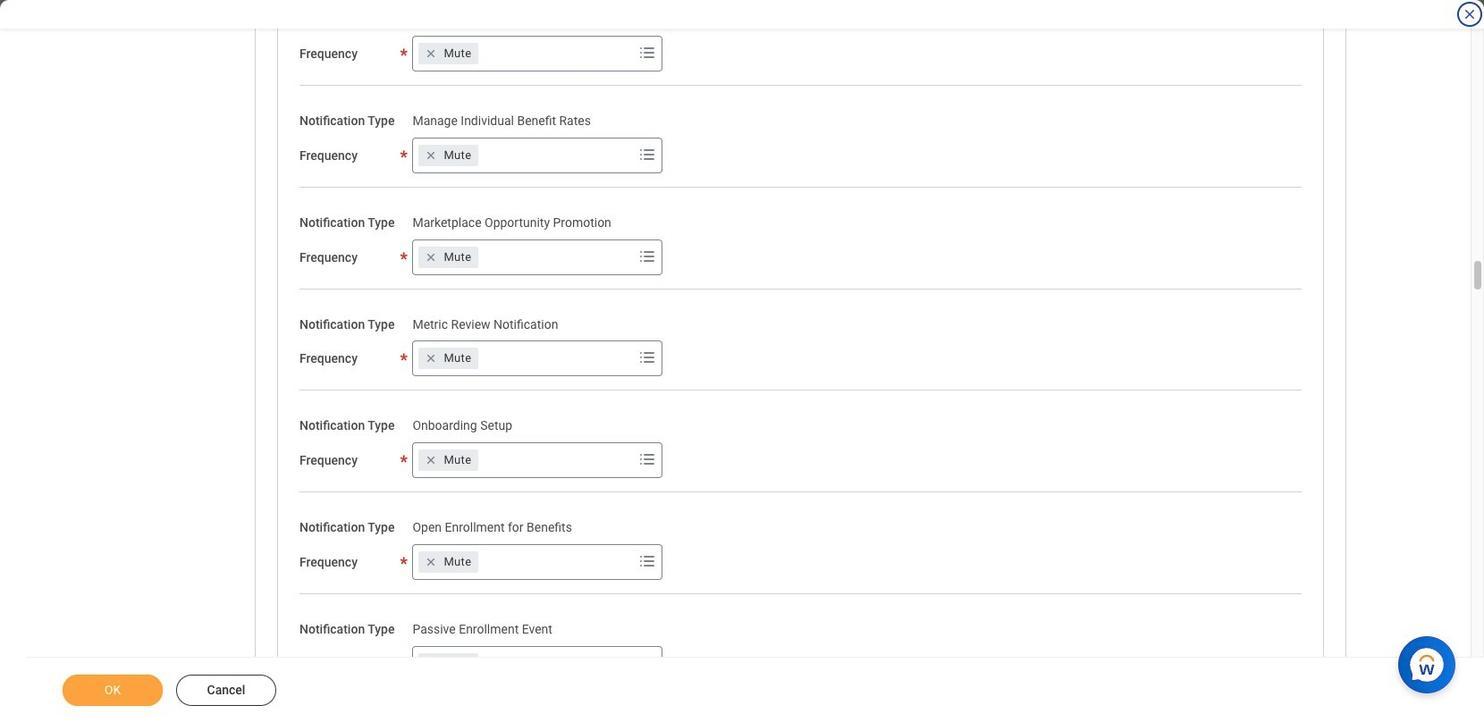 Task type: describe. For each thing, give the bounding box(es) containing it.
prompts image for onboarding setup element
[[637, 449, 658, 470]]

prompts image for open enrollment for benefits element
[[637, 550, 658, 572]]

mute element for 'mute, press delete to clear value.' option associated with "metric review notification" element
[[444, 351, 471, 367]]

workday assistant region
[[1398, 629, 1463, 694]]

mute, press delete to clear value. option for marketplace opportunity promotion element
[[419, 246, 479, 268]]

mute, press delete to clear value. option for manage individual benefit rates element
[[419, 145, 479, 166]]

x small image for mute 'element' related to 'mute, press delete to clear value.' option for passive enrollment event element on the left bottom
[[422, 655, 440, 673]]

1 mute, press delete to clear value. option from the top
[[419, 43, 479, 64]]

onboarding setup element
[[412, 415, 512, 433]]

mute element for 'mute, press delete to clear value.' option related to manage individual benefit rates element
[[444, 147, 471, 163]]

x small image for 'mute, press delete to clear value.' option for marketplace opportunity promotion element mute 'element'
[[422, 248, 440, 266]]

metric review notification element
[[412, 313, 558, 331]]

open enrollment for benefits element
[[412, 517, 572, 535]]

mute element for 'mute, press delete to clear value.' option for marketplace opportunity promotion element
[[444, 249, 471, 265]]

x small image for mute 'element' related to open enrollment for benefits element 'mute, press delete to clear value.' option
[[422, 553, 440, 571]]

mute, press delete to clear value. option for onboarding setup element
[[419, 450, 479, 471]]

x small image for 'mute, press delete to clear value.' option associated with "metric review notification" element's mute 'element'
[[422, 350, 440, 368]]

x small image for 'mute, press delete to clear value.' option related to manage individual benefit rates element's mute 'element'
[[422, 146, 440, 164]]

mute, press delete to clear value. option for passive enrollment event element on the left bottom
[[419, 653, 479, 675]]



Task type: locate. For each thing, give the bounding box(es) containing it.
3 mute element from the top
[[444, 249, 471, 265]]

x small image up "metric review notification" element
[[422, 248, 440, 266]]

mute, press delete to clear value. option down marketplace opportunity promotion element
[[419, 246, 479, 268]]

mute, press delete to clear value. option down open enrollment for benefits element
[[419, 551, 479, 573]]

close change preferences image
[[1463, 7, 1477, 21]]

0 vertical spatial x small image
[[422, 45, 440, 63]]

6 mute, press delete to clear value. option from the top
[[419, 551, 479, 573]]

4 prompts image from the top
[[637, 449, 658, 470]]

1 x small image from the top
[[422, 146, 440, 164]]

5 mute element from the top
[[444, 452, 471, 468]]

mute element down manage individual benefit rates element
[[444, 147, 471, 163]]

mute, press delete to clear value. option for "metric review notification" element
[[419, 348, 479, 369]]

1 mute element from the top
[[444, 46, 471, 62]]

2 mute element from the top
[[444, 147, 471, 163]]

3 prompts image from the top
[[637, 347, 658, 369]]

prompts image
[[637, 144, 658, 165], [637, 550, 658, 572]]

manage individual benefit rates element
[[412, 110, 591, 128]]

mute, press delete to clear value. option
[[419, 43, 479, 64], [419, 145, 479, 166], [419, 246, 479, 268], [419, 348, 479, 369], [419, 450, 479, 471], [419, 551, 479, 573], [419, 653, 479, 675]]

6 mute element from the top
[[444, 554, 471, 570]]

mute element for 'mute, press delete to clear value.' option associated with onboarding setup element
[[444, 452, 471, 468]]

passive enrollment event element
[[412, 618, 552, 636]]

3 x small image from the top
[[422, 350, 440, 368]]

4 mute, press delete to clear value. option from the top
[[419, 348, 479, 369]]

prompts image
[[637, 42, 658, 63], [637, 245, 658, 267], [637, 347, 658, 369], [637, 449, 658, 470], [637, 652, 658, 674]]

prompts image for marketplace opportunity promotion element
[[637, 245, 658, 267]]

mute element down open enrollment for benefits element
[[444, 554, 471, 570]]

2 mute, press delete to clear value. option from the top
[[419, 145, 479, 166]]

mute, press delete to clear value. option down passive enrollment event element on the left bottom
[[419, 653, 479, 675]]

prompts image for manage individual benefit rates element
[[637, 144, 658, 165]]

mute, press delete to clear value. option for open enrollment for benefits element
[[419, 551, 479, 573]]

2 vertical spatial x small image
[[422, 655, 440, 673]]

mute element
[[444, 46, 471, 62], [444, 147, 471, 163], [444, 249, 471, 265], [444, 351, 471, 367], [444, 452, 471, 468], [444, 554, 471, 570], [444, 656, 471, 672]]

mute element down onboarding setup element
[[444, 452, 471, 468]]

1 x small image from the top
[[422, 45, 440, 63]]

prompts image for passive enrollment event element on the left bottom
[[637, 652, 658, 674]]

x small image down onboarding setup element
[[422, 451, 440, 469]]

x small image
[[422, 45, 440, 63], [422, 553, 440, 571], [422, 655, 440, 673]]

mute element for open enrollment for benefits element 'mute, press delete to clear value.' option
[[444, 554, 471, 570]]

1 vertical spatial x small image
[[422, 553, 440, 571]]

1 prompts image from the top
[[637, 144, 658, 165]]

5 mute, press delete to clear value. option from the top
[[419, 450, 479, 471]]

7 mute, press delete to clear value. option from the top
[[419, 653, 479, 675]]

2 x small image from the top
[[422, 248, 440, 266]]

mute element down "metric review notification" element
[[444, 351, 471, 367]]

x small image down manage individual benefit rates element
[[422, 146, 440, 164]]

2 prompts image from the top
[[637, 550, 658, 572]]

3 mute, press delete to clear value. option from the top
[[419, 246, 479, 268]]

4 x small image from the top
[[422, 451, 440, 469]]

dialog
[[0, 0, 1484, 722]]

x small image for mute 'element' related to 1st 'mute, press delete to clear value.' option from the top
[[422, 45, 440, 63]]

5 prompts image from the top
[[637, 652, 658, 674]]

2 x small image from the top
[[422, 553, 440, 571]]

x small image
[[422, 146, 440, 164], [422, 248, 440, 266], [422, 350, 440, 368], [422, 451, 440, 469]]

4 mute element from the top
[[444, 351, 471, 367]]

mute element up manage individual benefit rates element
[[444, 46, 471, 62]]

7 mute element from the top
[[444, 656, 471, 672]]

2 prompts image from the top
[[637, 245, 658, 267]]

mute element down marketplace opportunity promotion element
[[444, 249, 471, 265]]

1 vertical spatial prompts image
[[637, 550, 658, 572]]

mute element for 1st 'mute, press delete to clear value.' option from the top
[[444, 46, 471, 62]]

mute, press delete to clear value. option down onboarding setup element
[[419, 450, 479, 471]]

0 vertical spatial prompts image
[[637, 144, 658, 165]]

prompts image for "metric review notification" element
[[637, 347, 658, 369]]

mute element down passive enrollment event element on the left bottom
[[444, 656, 471, 672]]

x small image for mute 'element' for 'mute, press delete to clear value.' option associated with onboarding setup element
[[422, 451, 440, 469]]

mute, press delete to clear value. option down "metric review notification" element
[[419, 348, 479, 369]]

mute element for 'mute, press delete to clear value.' option for passive enrollment event element on the left bottom
[[444, 656, 471, 672]]

mute, press delete to clear value. option down manage individual benefit rates element
[[419, 145, 479, 166]]

mute, press delete to clear value. option up manage individual benefit rates element
[[419, 43, 479, 64]]

3 x small image from the top
[[422, 655, 440, 673]]

1 prompts image from the top
[[637, 42, 658, 63]]

x small image down "metric review notification" element
[[422, 350, 440, 368]]

marketplace opportunity promotion element
[[412, 212, 611, 230]]



Task type: vqa. For each thing, say whether or not it's contained in the screenshot.
x small icon associated with Mute element associated with 'Passive Enrollment Event' element
yes



